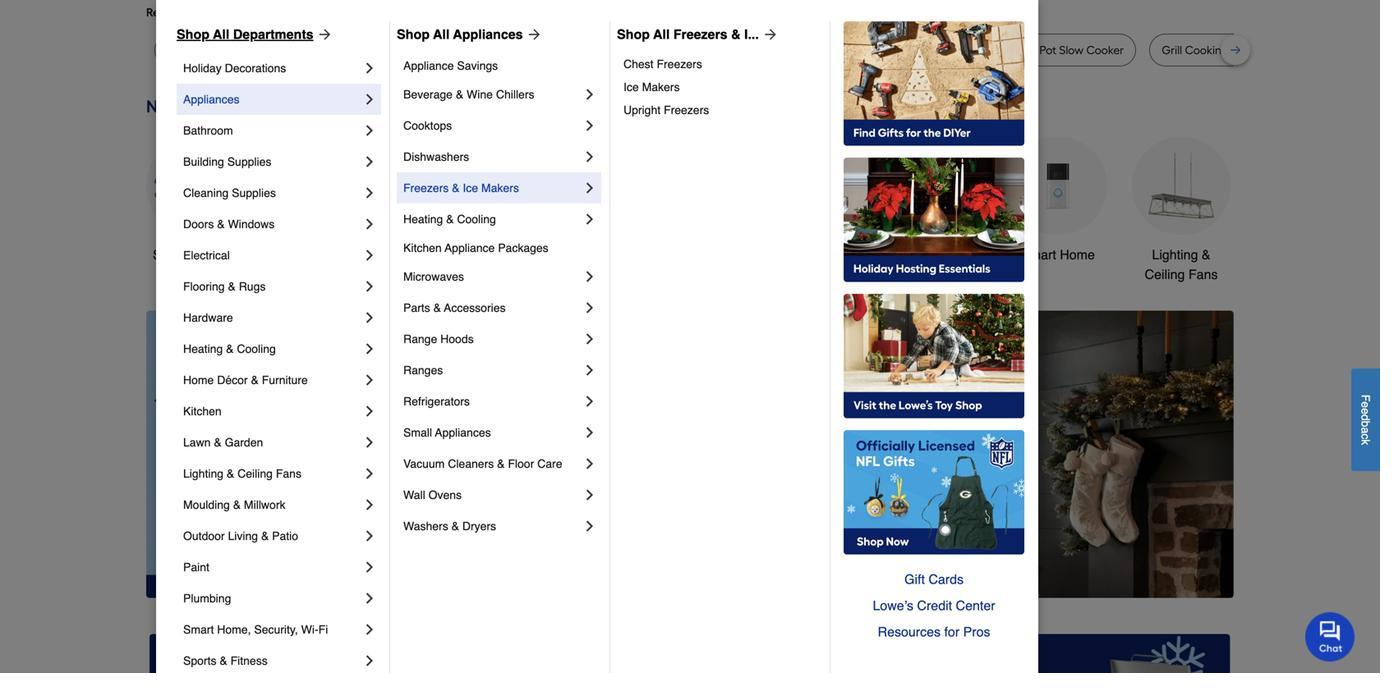Task type: describe. For each thing, give the bounding box(es) containing it.
hoods
[[441, 333, 474, 346]]

shop all deals
[[153, 247, 238, 263]]

dryers
[[463, 520, 496, 533]]

outdoor for outdoor living & patio
[[183, 530, 225, 543]]

cooktops link
[[403, 110, 582, 141]]

range hoods link
[[403, 324, 582, 355]]

moulding
[[183, 499, 230, 512]]

microwaves
[[403, 270, 464, 284]]

0 horizontal spatial lighting & ceiling fans
[[183, 468, 302, 481]]

décor
[[217, 374, 248, 387]]

instant pot
[[913, 43, 969, 57]]

chevron right image for holiday decorations link
[[362, 60, 378, 76]]

freezers & ice makers link
[[403, 173, 582, 204]]

chevron right image for smart home, security, wi-fi link
[[362, 622, 378, 638]]

scroll to item #4 element
[[871, 567, 913, 577]]

flooring & rugs link
[[183, 271, 362, 302]]

parts & accessories
[[403, 302, 506, 315]]

smart home
[[1022, 247, 1095, 263]]

gift
[[905, 572, 925, 588]]

chest freezers link
[[624, 53, 818, 76]]

1 e from the top
[[1360, 402, 1373, 408]]

kitchen link
[[183, 396, 362, 427]]

countertop
[[551, 43, 611, 57]]

chevron right image for doors & windows link
[[362, 216, 378, 233]]

holiday hosting essentials. image
[[844, 158, 1025, 283]]

2 e from the top
[[1360, 408, 1373, 415]]

beverage & wine chillers link
[[403, 79, 582, 110]]

microwaves link
[[403, 261, 582, 293]]

fans inside lighting & ceiling fans
[[1189, 267, 1218, 282]]

home décor & furniture link
[[183, 365, 362, 396]]

0 horizontal spatial heating
[[183, 343, 223, 356]]

find gifts for the diyer. image
[[844, 21, 1025, 146]]

warming
[[1276, 43, 1324, 57]]

1 horizontal spatial arrow right image
[[1204, 455, 1220, 471]]

tools inside outdoor tools & equipment
[[816, 247, 846, 263]]

vacuum
[[403, 458, 445, 471]]

moulding & millwork
[[183, 499, 286, 512]]

chevron right image for cleaning supplies
[[362, 185, 378, 201]]

appliance savings
[[403, 59, 498, 72]]

hardware link
[[183, 302, 362, 334]]

christmas decorations
[[530, 247, 600, 282]]

75 percent off all artificial christmas trees, holiday lights and more. image
[[438, 311, 1234, 599]]

ranges link
[[403, 355, 582, 386]]

electrical link
[[183, 240, 362, 271]]

decorations for christmas
[[530, 267, 600, 282]]

0 horizontal spatial fans
[[276, 468, 302, 481]]

ice makers
[[624, 81, 680, 94]]

all for deals
[[187, 247, 201, 263]]

f
[[1360, 395, 1373, 402]]

a
[[1360, 428, 1373, 434]]

0 vertical spatial bathroom
[[183, 124, 233, 137]]

grate
[[1232, 43, 1262, 57]]

2 cooker from the left
[[1087, 43, 1124, 57]]

0 vertical spatial appliances
[[453, 27, 523, 42]]

outdoor living & patio link
[[183, 521, 362, 552]]

2 pot from the left
[[858, 43, 875, 57]]

wall ovens
[[403, 489, 462, 502]]

0 vertical spatial heating
[[403, 213, 443, 226]]

lowe's credit center link
[[844, 593, 1025, 620]]

living
[[228, 530, 258, 543]]

cards
[[929, 572, 964, 588]]

building
[[183, 155, 224, 168]]

decorations for holiday
[[225, 62, 286, 75]]

packages
[[498, 242, 549, 255]]

beverage
[[403, 88, 453, 101]]

chevron right image for vacuum cleaners & floor care
[[582, 456, 598, 473]]

appliances link
[[183, 84, 362, 115]]

for inside heading
[[279, 5, 293, 19]]

doors & windows
[[183, 218, 275, 231]]

i...
[[745, 27, 759, 42]]

parts
[[403, 302, 430, 315]]

washers & dryers link
[[403, 511, 582, 542]]

small
[[403, 426, 432, 440]]

shop all freezers & i... link
[[617, 25, 779, 44]]

c
[[1360, 434, 1373, 440]]

chat invite button image
[[1306, 612, 1356, 662]]

chevron right image for 'moulding & millwork' link
[[362, 497, 378, 514]]

plumbing
[[183, 592, 231, 606]]

triple slow cooker
[[358, 43, 454, 57]]

ice makers link
[[624, 76, 818, 99]]

paint link
[[183, 552, 362, 583]]

building supplies link
[[183, 146, 362, 177]]

2 cooking from the left
[[1185, 43, 1229, 57]]

center
[[956, 599, 996, 614]]

chevron right image for wall ovens
[[582, 487, 598, 504]]

instant
[[913, 43, 949, 57]]

shop for shop all appliances
[[397, 27, 430, 42]]

chillers
[[496, 88, 535, 101]]

0 vertical spatial ceiling
[[1145, 267, 1185, 282]]

1 vertical spatial ice
[[463, 182, 478, 195]]

home décor & furniture
[[183, 374, 308, 387]]

cleaning
[[183, 187, 229, 200]]

chevron right image for lighting & ceiling fans
[[362, 466, 378, 482]]

grill
[[1162, 43, 1183, 57]]

all for appliances
[[433, 27, 450, 42]]

1 vertical spatial appliances
[[183, 93, 240, 106]]

recommended searches for you
[[146, 5, 315, 19]]

furniture
[[262, 374, 308, 387]]

0 vertical spatial lighting & ceiling fans link
[[1132, 137, 1231, 285]]

rack
[[1327, 43, 1353, 57]]

electrical
[[183, 249, 230, 262]]

officially licensed n f l gifts. shop now. image
[[844, 431, 1025, 556]]

& inside outdoor tools & equipment
[[850, 247, 859, 263]]

small appliances link
[[403, 417, 582, 449]]

microwave countertop
[[491, 43, 611, 57]]

1 vertical spatial ceiling
[[238, 468, 273, 481]]

0 vertical spatial heating & cooling
[[403, 213, 496, 226]]

1 cooker from the left
[[416, 43, 454, 57]]

building supplies
[[183, 155, 272, 168]]

paint
[[183, 561, 209, 574]]

all for departments
[[213, 27, 230, 42]]

1 vertical spatial for
[[945, 625, 960, 640]]

gift cards
[[905, 572, 964, 588]]

gift cards link
[[844, 567, 1025, 593]]

windows
[[228, 218, 275, 231]]

0 horizontal spatial lighting & ceiling fans link
[[183, 459, 362, 490]]

chevron right image for cooktops
[[582, 118, 598, 134]]

chevron right image for beverage & wine chillers
[[582, 86, 598, 103]]

freezers down shop all freezers & i... at top
[[657, 58, 702, 71]]

freezers down ice makers link
[[664, 104, 709, 117]]

k
[[1360, 440, 1373, 446]]

chevron right image for 'hardware' link
[[362, 310, 378, 326]]

holiday
[[183, 62, 222, 75]]

chevron right image for appliances link
[[362, 91, 378, 108]]



Task type: locate. For each thing, give the bounding box(es) containing it.
range
[[403, 333, 437, 346]]

smart for smart home, security, wi-fi
[[183, 624, 214, 637]]

resources
[[878, 625, 941, 640]]

1 horizontal spatial decorations
[[530, 267, 600, 282]]

heating & cooling
[[403, 213, 496, 226], [183, 343, 276, 356]]

freezers down dishwashers
[[403, 182, 449, 195]]

lowe's credit center
[[873, 599, 996, 614]]

freezers down recommended searches for you heading
[[674, 27, 728, 42]]

kitchen inside kitchen 'link'
[[183, 405, 222, 418]]

wall ovens link
[[403, 480, 582, 511]]

searches
[[228, 5, 276, 19]]

e
[[1360, 402, 1373, 408], [1360, 408, 1373, 415]]

1 tools from the left
[[427, 247, 457, 263]]

doors & windows link
[[183, 209, 362, 240]]

for
[[279, 5, 293, 19], [945, 625, 960, 640]]

scroll to item #5 image
[[913, 569, 953, 575]]

chevron right image
[[362, 60, 378, 76], [362, 91, 378, 108], [582, 149, 598, 165], [362, 154, 378, 170], [582, 180, 598, 196], [582, 211, 598, 228], [362, 216, 378, 233], [582, 269, 598, 285], [362, 310, 378, 326], [362, 341, 378, 357], [362, 372, 378, 389], [362, 403, 378, 420], [362, 497, 378, 514], [362, 560, 378, 576], [362, 622, 378, 638], [362, 653, 378, 670]]

dishwashers link
[[403, 141, 582, 173]]

kitchen for kitchen
[[183, 405, 222, 418]]

outdoor for outdoor tools & equipment
[[765, 247, 812, 263]]

2 slow from the left
[[1060, 43, 1084, 57]]

shop inside shop all appliances link
[[397, 27, 430, 42]]

shop all appliances
[[397, 27, 523, 42]]

heating & cooling link up furniture
[[183, 334, 362, 365]]

1 crock from the left
[[759, 43, 789, 57]]

0 horizontal spatial cooling
[[237, 343, 276, 356]]

arrow left image
[[452, 455, 468, 471]]

chevron right image for kitchen 'link'
[[362, 403, 378, 420]]

arrow right image for shop all appliances
[[523, 26, 543, 43]]

outdoor living & patio
[[183, 530, 298, 543]]

4 pot from the left
[[1040, 43, 1057, 57]]

0 horizontal spatial heating & cooling link
[[183, 334, 362, 365]]

1 horizontal spatial smart
[[1022, 247, 1057, 263]]

1 pot from the left
[[792, 43, 809, 57]]

ceiling
[[1145, 267, 1185, 282], [238, 468, 273, 481]]

refrigerators link
[[403, 386, 582, 417]]

0 horizontal spatial slow
[[389, 43, 413, 57]]

shop inside shop all departments link
[[177, 27, 210, 42]]

1 vertical spatial bathroom
[[907, 247, 964, 263]]

2 arrow right image from the left
[[523, 26, 543, 43]]

0 vertical spatial outdoor
[[765, 247, 812, 263]]

1 horizontal spatial heating & cooling link
[[403, 204, 582, 235]]

pot for crock pot slow cooker
[[1040, 43, 1057, 57]]

0 vertical spatial lighting
[[1152, 247, 1198, 263]]

chevron right image for washers & dryers
[[582, 519, 598, 535]]

cooker up appliance savings
[[416, 43, 454, 57]]

0 horizontal spatial tools
[[427, 247, 457, 263]]

scroll to item #2 image
[[792, 569, 831, 575]]

1 horizontal spatial shop
[[397, 27, 430, 42]]

1 horizontal spatial ceiling
[[1145, 267, 1185, 282]]

1 horizontal spatial home
[[1060, 247, 1095, 263]]

0 vertical spatial for
[[279, 5, 293, 19]]

1 vertical spatial lighting
[[183, 468, 224, 481]]

arrow right image inside shop all freezers & i... link
[[759, 26, 779, 43]]

1 cooking from the left
[[812, 43, 856, 57]]

1 horizontal spatial cooker
[[1087, 43, 1124, 57]]

shop all departments link
[[177, 25, 333, 44]]

1 horizontal spatial heating & cooling
[[403, 213, 496, 226]]

all down recommended searches for you
[[213, 27, 230, 42]]

chevron right image for dishwashers link
[[582, 149, 598, 165]]

1 horizontal spatial cooling
[[457, 213, 496, 226]]

tools up microwaves
[[427, 247, 457, 263]]

0 horizontal spatial bathroom link
[[183, 115, 362, 146]]

flooring
[[183, 280, 225, 293]]

0 vertical spatial smart
[[1022, 247, 1057, 263]]

appliances up savings
[[453, 27, 523, 42]]

shop inside shop all freezers & i... link
[[617, 27, 650, 42]]

ice down dishwashers link
[[463, 182, 478, 195]]

for left you
[[279, 5, 293, 19]]

fi
[[319, 624, 328, 637]]

2 crock from the left
[[1006, 43, 1037, 57]]

all for freezers
[[653, 27, 670, 42]]

decorations down shop all departments link at the top of the page
[[225, 62, 286, 75]]

pros
[[964, 625, 991, 640]]

1 vertical spatial home
[[183, 374, 214, 387]]

0 vertical spatial arrow right image
[[759, 26, 779, 43]]

heating & cooling link up kitchen appliance packages on the left top
[[403, 204, 582, 235]]

1 vertical spatial kitchen
[[183, 405, 222, 418]]

2 vertical spatial appliances
[[435, 426, 491, 440]]

floor
[[508, 458, 534, 471]]

3 shop from the left
[[617, 27, 650, 42]]

1 vertical spatial appliance
[[445, 242, 495, 255]]

appliance
[[403, 59, 454, 72], [445, 242, 495, 255]]

chevron right image for ranges
[[582, 362, 598, 379]]

1 horizontal spatial bathroom
[[907, 247, 964, 263]]

vacuum cleaners & floor care link
[[403, 449, 582, 480]]

supplies up 'cleaning supplies'
[[227, 155, 272, 168]]

wi-
[[301, 624, 319, 637]]

chevron right image for bathroom
[[362, 122, 378, 139]]

tools up equipment
[[816, 247, 846, 263]]

0 vertical spatial fans
[[1189, 267, 1218, 282]]

lawn
[[183, 436, 211, 449]]

1 horizontal spatial lighting & ceiling fans link
[[1132, 137, 1231, 285]]

shop all appliances link
[[397, 25, 543, 44]]

1 vertical spatial heating & cooling
[[183, 343, 276, 356]]

lowe's
[[873, 599, 914, 614]]

1 vertical spatial fans
[[276, 468, 302, 481]]

0 horizontal spatial cooker
[[416, 43, 454, 57]]

1 vertical spatial makers
[[481, 182, 519, 195]]

1 vertical spatial decorations
[[530, 267, 600, 282]]

millwork
[[244, 499, 286, 512]]

upright freezers link
[[624, 99, 818, 122]]

pot
[[792, 43, 809, 57], [858, 43, 875, 57], [952, 43, 969, 57], [1040, 43, 1057, 57]]

kitchen up lawn
[[183, 405, 222, 418]]

smart home, security, wi-fi link
[[183, 615, 362, 646]]

security,
[[254, 624, 298, 637]]

cleaning supplies
[[183, 187, 276, 200]]

shop all deals link
[[146, 137, 245, 265]]

up to 35 percent off select small appliances. image
[[519, 635, 862, 674]]

heating down the "hardware"
[[183, 343, 223, 356]]

kitchen up microwaves
[[403, 242, 442, 255]]

range hoods
[[403, 333, 474, 346]]

1 slow from the left
[[389, 43, 413, 57]]

freezers & ice makers
[[403, 182, 519, 195]]

cooker left grill on the top of the page
[[1087, 43, 1124, 57]]

1 horizontal spatial lighting
[[1152, 247, 1198, 263]]

all up chest freezers
[[653, 27, 670, 42]]

chevron right image for plumbing
[[362, 591, 378, 607]]

smart for smart home
[[1022, 247, 1057, 263]]

cooling up home décor & furniture
[[237, 343, 276, 356]]

supplies for cleaning supplies
[[232, 187, 276, 200]]

0 horizontal spatial shop
[[177, 27, 210, 42]]

e up d
[[1360, 402, 1373, 408]]

smart home link
[[1009, 137, 1108, 265]]

shop up chest
[[617, 27, 650, 42]]

1 vertical spatial arrow right image
[[1204, 455, 1220, 471]]

0 horizontal spatial makers
[[481, 182, 519, 195]]

chevron right image for home décor & furniture link
[[362, 372, 378, 389]]

0 horizontal spatial home
[[183, 374, 214, 387]]

0 horizontal spatial decorations
[[225, 62, 286, 75]]

shop for shop all freezers & i...
[[617, 27, 650, 42]]

0 vertical spatial appliance
[[403, 59, 454, 72]]

arrow right image
[[314, 26, 333, 43], [523, 26, 543, 43]]

arrow right image up microwave
[[523, 26, 543, 43]]

outdoor
[[765, 247, 812, 263], [183, 530, 225, 543]]

all inside 'link'
[[187, 247, 201, 263]]

makers down dishwashers link
[[481, 182, 519, 195]]

0 horizontal spatial crock
[[759, 43, 789, 57]]

outdoor inside outdoor tools & equipment
[[765, 247, 812, 263]]

1 horizontal spatial arrow right image
[[523, 26, 543, 43]]

0 horizontal spatial bathroom
[[183, 124, 233, 137]]

garden
[[225, 436, 263, 449]]

1 shop from the left
[[177, 27, 210, 42]]

cooling
[[457, 213, 496, 226], [237, 343, 276, 356]]

chevron right image for paint link
[[362, 560, 378, 576]]

chevron right image for building supplies link
[[362, 154, 378, 170]]

deals
[[205, 247, 238, 263]]

chevron right image
[[582, 86, 598, 103], [582, 118, 598, 134], [362, 122, 378, 139], [362, 185, 378, 201], [362, 247, 378, 264], [362, 279, 378, 295], [582, 300, 598, 316], [582, 331, 598, 348], [582, 362, 598, 379], [582, 394, 598, 410], [582, 425, 598, 441], [362, 435, 378, 451], [582, 456, 598, 473], [362, 466, 378, 482], [582, 487, 598, 504], [582, 519, 598, 535], [362, 528, 378, 545], [362, 591, 378, 607]]

lighting
[[1152, 247, 1198, 263], [183, 468, 224, 481]]

0 horizontal spatial arrow right image
[[314, 26, 333, 43]]

appliances up arrow left image
[[435, 426, 491, 440]]

0 horizontal spatial for
[[279, 5, 293, 19]]

e up b on the right bottom of the page
[[1360, 408, 1373, 415]]

sports
[[183, 655, 217, 668]]

recommended searches for you heading
[[146, 4, 1234, 21]]

2 tools from the left
[[816, 247, 846, 263]]

0 vertical spatial makers
[[642, 81, 680, 94]]

beverage & wine chillers
[[403, 88, 535, 101]]

1 vertical spatial smart
[[183, 624, 214, 637]]

1 horizontal spatial heating
[[403, 213, 443, 226]]

lighting inside lighting & ceiling fans
[[1152, 247, 1198, 263]]

0 horizontal spatial ice
[[463, 182, 478, 195]]

heating down freezers & ice makers
[[403, 213, 443, 226]]

makers down chest freezers
[[642, 81, 680, 94]]

0 vertical spatial cooling
[[457, 213, 496, 226]]

0 vertical spatial home
[[1060, 247, 1095, 263]]

0 horizontal spatial arrow right image
[[759, 26, 779, 43]]

resources for pros link
[[844, 620, 1025, 646]]

chevron right image for outdoor living & patio
[[362, 528, 378, 545]]

kitchen for kitchen appliance packages
[[403, 242, 442, 255]]

microwave
[[491, 43, 548, 57]]

0 vertical spatial lighting & ceiling fans
[[1145, 247, 1218, 282]]

cooling for rightmost heating & cooling link
[[457, 213, 496, 226]]

heating & cooling down freezers & ice makers
[[403, 213, 496, 226]]

shop for shop all departments
[[177, 27, 210, 42]]

1 vertical spatial supplies
[[232, 187, 276, 200]]

get up to 2 free select tools or batteries when you buy 1 with select purchases. image
[[150, 635, 493, 674]]

outdoor tools & equipment link
[[763, 137, 861, 285]]

appliances down holiday
[[183, 93, 240, 106]]

0 horizontal spatial lighting
[[183, 468, 224, 481]]

up to 30 percent off select grills and accessories. image
[[888, 635, 1231, 674]]

hardware
[[183, 311, 233, 325]]

ranges
[[403, 364, 443, 377]]

arrow right image
[[759, 26, 779, 43], [1204, 455, 1220, 471]]

0 horizontal spatial heating & cooling
[[183, 343, 276, 356]]

holiday decorations
[[183, 62, 286, 75]]

plumbing link
[[183, 583, 362, 615]]

1 horizontal spatial kitchen
[[403, 242, 442, 255]]

appliance down the triple slow cooker
[[403, 59, 454, 72]]

cooling up kitchen appliance packages on the left top
[[457, 213, 496, 226]]

1 vertical spatial cooling
[[237, 343, 276, 356]]

wall
[[403, 489, 425, 502]]

arrow right image inside shop all departments link
[[314, 26, 333, 43]]

heating
[[403, 213, 443, 226], [183, 343, 223, 356]]

vacuum cleaners & floor care
[[403, 458, 562, 471]]

shop up the triple slow cooker
[[397, 27, 430, 42]]

doors
[[183, 218, 214, 231]]

1 horizontal spatial ice
[[624, 81, 639, 94]]

shop
[[153, 247, 184, 263]]

pot for instant pot
[[952, 43, 969, 57]]

supplies for building supplies
[[227, 155, 272, 168]]

1 horizontal spatial crock
[[1006, 43, 1037, 57]]

grill cooking grate & warming rack
[[1162, 43, 1353, 57]]

1 horizontal spatial slow
[[1060, 43, 1084, 57]]

cooktops
[[403, 119, 452, 132]]

crock right "instant pot"
[[1006, 43, 1037, 57]]

ice
[[624, 81, 639, 94], [463, 182, 478, 195]]

sports & fitness
[[183, 655, 268, 668]]

chevron right image for the freezers & ice makers link
[[582, 180, 598, 196]]

crock for crock pot cooking pot
[[759, 43, 789, 57]]

outdoor down the moulding
[[183, 530, 225, 543]]

1 horizontal spatial for
[[945, 625, 960, 640]]

1 horizontal spatial tools
[[816, 247, 846, 263]]

lighting & ceiling fans
[[1145, 247, 1218, 282], [183, 468, 302, 481]]

1 horizontal spatial bathroom link
[[886, 137, 984, 265]]

arrow right image for shop all departments
[[314, 26, 333, 43]]

0 vertical spatial supplies
[[227, 155, 272, 168]]

0 vertical spatial heating & cooling link
[[403, 204, 582, 235]]

visit the lowe's toy shop. image
[[844, 294, 1025, 419]]

decorations down christmas
[[530, 267, 600, 282]]

bathroom link
[[183, 115, 362, 146], [886, 137, 984, 265]]

chevron right image for range hoods
[[582, 331, 598, 348]]

1 vertical spatial lighting & ceiling fans link
[[183, 459, 362, 490]]

all right shop
[[187, 247, 201, 263]]

0 horizontal spatial smart
[[183, 624, 214, 637]]

2 horizontal spatial shop
[[617, 27, 650, 42]]

& inside lighting & ceiling fans
[[1202, 247, 1211, 263]]

1 horizontal spatial outdoor
[[765, 247, 812, 263]]

all up appliance savings
[[433, 27, 450, 42]]

arrow right image down you
[[314, 26, 333, 43]]

0 horizontal spatial ceiling
[[238, 468, 273, 481]]

1 vertical spatial outdoor
[[183, 530, 225, 543]]

pot for crock pot cooking pot
[[792, 43, 809, 57]]

1 vertical spatial heating
[[183, 343, 223, 356]]

for left the pros
[[945, 625, 960, 640]]

1 horizontal spatial lighting & ceiling fans
[[1145, 247, 1218, 282]]

outdoor up equipment
[[765, 247, 812, 263]]

crock
[[759, 43, 789, 57], [1006, 43, 1037, 57]]

smart home, security, wi-fi
[[183, 624, 328, 637]]

credit
[[917, 599, 952, 614]]

shop
[[177, 27, 210, 42], [397, 27, 430, 42], [617, 27, 650, 42]]

chevron right image for sports & fitness link
[[362, 653, 378, 670]]

f e e d b a c k
[[1360, 395, 1373, 446]]

1 arrow right image from the left
[[314, 26, 333, 43]]

1 vertical spatial lighting & ceiling fans
[[183, 468, 302, 481]]

cooling for the leftmost heating & cooling link
[[237, 343, 276, 356]]

chevron right image for flooring & rugs
[[362, 279, 378, 295]]

appliance savings link
[[403, 53, 598, 79]]

crock for crock pot slow cooker
[[1006, 43, 1037, 57]]

crock down i...
[[759, 43, 789, 57]]

outdoor tools & equipment
[[765, 247, 859, 282]]

0 horizontal spatial kitchen
[[183, 405, 222, 418]]

arrow right image inside shop all appliances link
[[523, 26, 543, 43]]

shop down recommended
[[177, 27, 210, 42]]

0 vertical spatial decorations
[[225, 62, 286, 75]]

1 vertical spatial heating & cooling link
[[183, 334, 362, 365]]

supplies up windows
[[232, 187, 276, 200]]

chevron right image for electrical
[[362, 247, 378, 264]]

care
[[538, 458, 562, 471]]

appliance up microwaves link on the top of the page
[[445, 242, 495, 255]]

kitchen appliance packages link
[[403, 235, 598, 261]]

chevron right image for parts & accessories
[[582, 300, 598, 316]]

decorations
[[225, 62, 286, 75], [530, 267, 600, 282]]

kitchen inside kitchen appliance packages link
[[403, 242, 442, 255]]

chevron right image for microwaves link on the top of the page
[[582, 269, 598, 285]]

departments
[[233, 27, 314, 42]]

new deals every day during 25 days of deals image
[[146, 93, 1234, 120]]

heating & cooling up décor
[[183, 343, 276, 356]]

chevron right image for refrigerators
[[582, 394, 598, 410]]

0 horizontal spatial outdoor
[[183, 530, 225, 543]]

tools link
[[393, 137, 491, 265]]

cleaners
[[448, 458, 494, 471]]

0 vertical spatial kitchen
[[403, 242, 442, 255]]

holiday decorations link
[[183, 53, 362, 84]]

1 horizontal spatial makers
[[642, 81, 680, 94]]

ice down chest
[[624, 81, 639, 94]]

1 horizontal spatial cooking
[[1185, 43, 1229, 57]]

shop all departments
[[177, 27, 314, 42]]

1 horizontal spatial fans
[[1189, 267, 1218, 282]]

0 horizontal spatial cooking
[[812, 43, 856, 57]]

2 shop from the left
[[397, 27, 430, 42]]

3 pot from the left
[[952, 43, 969, 57]]

recommended
[[146, 5, 225, 19]]

chevron right image for lawn & garden
[[362, 435, 378, 451]]

shop these last-minute gifts. $99 or less. quantities are limited and won't last. image
[[146, 311, 412, 599]]

0 vertical spatial ice
[[624, 81, 639, 94]]

makers
[[642, 81, 680, 94], [481, 182, 519, 195]]

chevron right image for small appliances
[[582, 425, 598, 441]]



Task type: vqa. For each thing, say whether or not it's contained in the screenshot.
Kegerator Buying Guide
no



